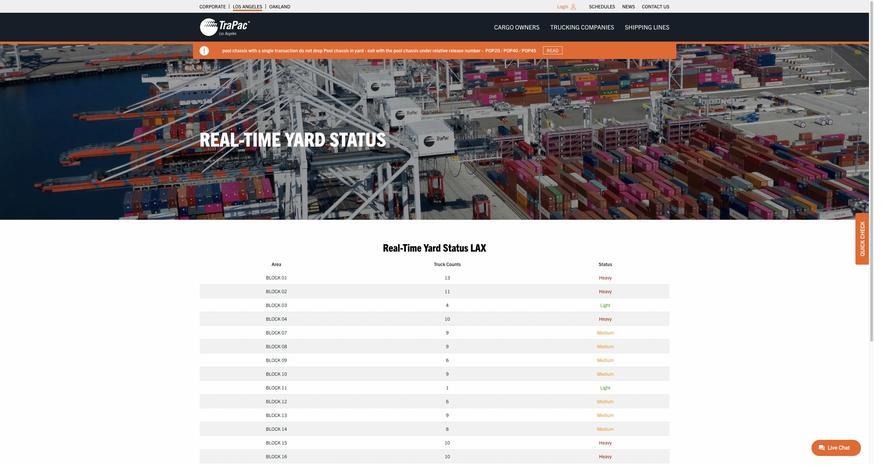 Task type: locate. For each thing, give the bounding box(es) containing it.
block 11
[[266, 385, 287, 391]]

block 01
[[266, 275, 287, 281]]

real-
[[200, 126, 244, 151], [383, 241, 403, 254]]

us
[[664, 3, 670, 9]]

1 heavy from the top
[[600, 275, 612, 281]]

- right "number" on the right of page
[[482, 47, 484, 53]]

0 vertical spatial time
[[244, 126, 281, 151]]

6 medium from the top
[[598, 413, 614, 419]]

2 9 from the top
[[446, 344, 449, 350]]

0 vertical spatial yard
[[285, 126, 326, 151]]

2 block from the top
[[266, 289, 281, 295]]

2 horizontal spatial status
[[599, 261, 613, 267]]

3 chassis from the left
[[404, 47, 419, 53]]

drop
[[313, 47, 323, 53]]

1 horizontal spatial real-
[[383, 241, 403, 254]]

15
[[282, 440, 287, 446]]

block left "04"
[[266, 316, 281, 322]]

shipping
[[626, 23, 653, 31]]

0 vertical spatial light
[[601, 302, 611, 308]]

pop40
[[504, 47, 519, 53]]

status
[[330, 126, 387, 151], [443, 241, 469, 254], [599, 261, 613, 267]]

8 block from the top
[[266, 371, 281, 377]]

area
[[272, 261, 282, 267]]

0 horizontal spatial with
[[249, 47, 257, 53]]

11 block from the top
[[266, 413, 281, 419]]

12
[[282, 399, 287, 405]]

6 down 1 at the right bottom of the page
[[446, 399, 449, 405]]

9 for block 08
[[446, 344, 449, 350]]

1 6 from the top
[[446, 357, 449, 363]]

1 medium from the top
[[598, 330, 614, 336]]

block for block 16
[[266, 454, 281, 460]]

10
[[445, 316, 451, 322], [282, 371, 287, 377], [445, 440, 451, 446], [445, 454, 451, 460]]

contact
[[643, 3, 663, 9]]

0 horizontal spatial time
[[244, 126, 281, 151]]

login link
[[558, 3, 569, 9]]

3 heavy from the top
[[600, 316, 612, 322]]

9
[[446, 330, 449, 336], [446, 344, 449, 350], [446, 371, 449, 377], [446, 413, 449, 419]]

status for real-time yard status
[[330, 126, 387, 151]]

block 12
[[266, 399, 287, 405]]

block left 08
[[266, 344, 281, 350]]

-
[[365, 47, 367, 53], [482, 47, 484, 53]]

1 horizontal spatial with
[[376, 47, 385, 53]]

medium for block 12
[[598, 399, 614, 405]]

13 down truck counts
[[445, 275, 451, 281]]

08
[[282, 344, 287, 350]]

0 vertical spatial 6
[[446, 357, 449, 363]]

block left '07'
[[266, 330, 281, 336]]

0 horizontal spatial status
[[330, 126, 387, 151]]

5 heavy from the top
[[600, 454, 612, 460]]

menu bar up shipping
[[586, 2, 674, 11]]

6 for block 12
[[446, 399, 449, 405]]

3 9 from the top
[[446, 371, 449, 377]]

1 vertical spatial real-
[[383, 241, 403, 254]]

7 medium from the top
[[598, 426, 614, 432]]

3 block from the top
[[266, 302, 281, 308]]

light image
[[572, 4, 576, 9]]

block for block 07
[[266, 330, 281, 336]]

block up block 12
[[266, 385, 281, 391]]

single
[[262, 47, 274, 53]]

yard for real-time yard status
[[285, 126, 326, 151]]

medium for block 13
[[598, 413, 614, 419]]

10 for block 04
[[445, 316, 451, 322]]

1 horizontal spatial chassis
[[334, 47, 349, 53]]

5 block from the top
[[266, 330, 281, 336]]

1 vertical spatial yard
[[424, 241, 441, 254]]

/ left pop45
[[520, 47, 521, 53]]

10 block from the top
[[266, 399, 281, 405]]

quick check link
[[856, 213, 870, 265]]

1 vertical spatial light
[[601, 385, 611, 391]]

2 - from the left
[[482, 47, 484, 53]]

light for 1
[[601, 385, 611, 391]]

11
[[445, 289, 451, 295], [282, 385, 287, 391]]

read
[[547, 47, 559, 53]]

block up 'block 11'
[[266, 371, 281, 377]]

block 04
[[266, 316, 287, 322]]

truck
[[434, 261, 446, 267]]

pool chassis with a single transaction  do not drop pool chassis in yard -  exit with the pool chassis under relative release number -  pop20 / pop40 / pop45
[[223, 47, 537, 53]]

real- for real-time yard status lax
[[383, 241, 403, 254]]

1 vertical spatial 6
[[446, 399, 449, 405]]

0 vertical spatial real-
[[200, 126, 244, 151]]

companies
[[582, 23, 615, 31]]

chassis
[[233, 47, 248, 53], [334, 47, 349, 53], [404, 47, 419, 53]]

1 with from the left
[[249, 47, 257, 53]]

check
[[860, 222, 867, 239]]

0 horizontal spatial 11
[[282, 385, 287, 391]]

11 up 12
[[282, 385, 287, 391]]

block left 12
[[266, 399, 281, 405]]

block left 01
[[266, 275, 281, 281]]

1 vertical spatial 13
[[282, 413, 287, 419]]

heavy for block 15
[[600, 440, 612, 446]]

1 light from the top
[[601, 302, 611, 308]]

1 horizontal spatial time
[[403, 241, 422, 254]]

block left 16 on the left bottom of page
[[266, 454, 281, 460]]

- left exit at top
[[365, 47, 367, 53]]

pop45
[[522, 47, 537, 53]]

block for block 14
[[266, 426, 281, 432]]

block left 09
[[266, 357, 281, 363]]

oakland
[[270, 3, 291, 9]]

13 block from the top
[[266, 440, 281, 446]]

owners
[[516, 23, 540, 31]]

/
[[502, 47, 503, 53], [520, 47, 521, 53]]

1 horizontal spatial 13
[[445, 275, 451, 281]]

0 vertical spatial status
[[330, 126, 387, 151]]

4 heavy from the top
[[600, 440, 612, 446]]

block left "02" on the left bottom of the page
[[266, 289, 281, 295]]

0 horizontal spatial chassis
[[233, 47, 248, 53]]

menu bar down light icon
[[489, 20, 676, 34]]

9 for block 13
[[446, 413, 449, 419]]

cargo owners
[[495, 23, 540, 31]]

1 vertical spatial time
[[403, 241, 422, 254]]

3 medium from the top
[[598, 357, 614, 363]]

2 6 from the top
[[446, 399, 449, 405]]

shipping lines link
[[620, 20, 676, 34]]

0 horizontal spatial real-
[[200, 126, 244, 151]]

pool
[[223, 47, 231, 53], [394, 47, 403, 53]]

corporate link
[[200, 2, 226, 11]]

corporate
[[200, 3, 226, 9]]

block up the block 14
[[266, 413, 281, 419]]

counts
[[447, 261, 461, 267]]

menu bar inside banner
[[489, 20, 676, 34]]

2 light from the top
[[601, 385, 611, 391]]

13 down 12
[[282, 413, 287, 419]]

6
[[446, 357, 449, 363], [446, 399, 449, 405]]

2 vertical spatial status
[[599, 261, 613, 267]]

with left a
[[249, 47, 257, 53]]

1 horizontal spatial status
[[443, 241, 469, 254]]

heavy
[[600, 275, 612, 281], [600, 289, 612, 295], [600, 316, 612, 322], [600, 440, 612, 446], [600, 454, 612, 460]]

a
[[258, 47, 261, 53]]

4 medium from the top
[[598, 371, 614, 377]]

real-time yard status
[[200, 126, 387, 151]]

10 for block 16
[[445, 454, 451, 460]]

real- for real-time yard status
[[200, 126, 244, 151]]

4
[[446, 302, 449, 308]]

4 9 from the top
[[446, 413, 449, 419]]

1 9 from the top
[[446, 330, 449, 336]]

1 block from the top
[[266, 275, 281, 281]]

2 horizontal spatial chassis
[[404, 47, 419, 53]]

block 02
[[266, 289, 287, 295]]

2 heavy from the top
[[600, 289, 612, 295]]

read link
[[543, 46, 563, 54]]

menu bar
[[586, 2, 674, 11], [489, 20, 676, 34]]

chassis left in
[[334, 47, 349, 53]]

block left 15
[[266, 440, 281, 446]]

11 up the 4
[[445, 289, 451, 295]]

1 chassis from the left
[[233, 47, 248, 53]]

1 horizontal spatial yard
[[424, 241, 441, 254]]

block for block 08
[[266, 344, 281, 350]]

lax
[[471, 241, 487, 254]]

chassis left a
[[233, 47, 248, 53]]

los
[[233, 3, 241, 9]]

banner
[[0, 13, 875, 59]]

pool right solid image
[[223, 47, 231, 53]]

0 horizontal spatial /
[[502, 47, 503, 53]]

0 vertical spatial 13
[[445, 275, 451, 281]]

block for block 12
[[266, 399, 281, 405]]

2 chassis from the left
[[334, 47, 349, 53]]

6 up 1 at the right bottom of the page
[[446, 357, 449, 363]]

heavy for block 01
[[600, 275, 612, 281]]

1 vertical spatial 11
[[282, 385, 287, 391]]

12 block from the top
[[266, 426, 281, 432]]

0 vertical spatial menu bar
[[586, 2, 674, 11]]

9 block from the top
[[266, 385, 281, 391]]

medium for block 07
[[598, 330, 614, 336]]

2 medium from the top
[[598, 344, 614, 350]]

block
[[266, 275, 281, 281], [266, 289, 281, 295], [266, 302, 281, 308], [266, 316, 281, 322], [266, 330, 281, 336], [266, 344, 281, 350], [266, 357, 281, 363], [266, 371, 281, 377], [266, 385, 281, 391], [266, 399, 281, 405], [266, 413, 281, 419], [266, 426, 281, 432], [266, 440, 281, 446], [266, 454, 281, 460]]

medium
[[598, 330, 614, 336], [598, 344, 614, 350], [598, 357, 614, 363], [598, 371, 614, 377], [598, 399, 614, 405], [598, 413, 614, 419], [598, 426, 614, 432]]

1 horizontal spatial pool
[[394, 47, 403, 53]]

block left 14
[[266, 426, 281, 432]]

14 block from the top
[[266, 454, 281, 460]]

light
[[601, 302, 611, 308], [601, 385, 611, 391]]

pool right the
[[394, 47, 403, 53]]

0 horizontal spatial pool
[[223, 47, 231, 53]]

trucking
[[551, 23, 580, 31]]

4 block from the top
[[266, 316, 281, 322]]

with
[[249, 47, 257, 53], [376, 47, 385, 53]]

heavy for block 02
[[600, 289, 612, 295]]

block 07
[[266, 330, 287, 336]]

menu bar containing cargo owners
[[489, 20, 676, 34]]

transaction
[[275, 47, 298, 53]]

chassis left 'under'
[[404, 47, 419, 53]]

block 03
[[266, 302, 287, 308]]

1
[[446, 385, 449, 391]]

1 horizontal spatial -
[[482, 47, 484, 53]]

block for block 15
[[266, 440, 281, 446]]

truck counts
[[434, 261, 461, 267]]

solid image
[[200, 46, 209, 56]]

/ left the pop40
[[502, 47, 503, 53]]

5 medium from the top
[[598, 399, 614, 405]]

7 block from the top
[[266, 357, 281, 363]]

light for 4
[[601, 302, 611, 308]]

0 horizontal spatial yard
[[285, 126, 326, 151]]

yard for real-time yard status lax
[[424, 241, 441, 254]]

2 with from the left
[[376, 47, 385, 53]]

trucking companies
[[551, 23, 615, 31]]

1 vertical spatial status
[[443, 241, 469, 254]]

with left the
[[376, 47, 385, 53]]

schedules
[[590, 3, 616, 9]]

login
[[558, 3, 569, 9]]

03
[[282, 302, 287, 308]]

6 block from the top
[[266, 344, 281, 350]]

1 vertical spatial menu bar
[[489, 20, 676, 34]]

1 horizontal spatial /
[[520, 47, 521, 53]]

0 vertical spatial 11
[[445, 289, 451, 295]]

block left 03
[[266, 302, 281, 308]]

yard
[[285, 126, 326, 151], [424, 241, 441, 254]]

0 horizontal spatial -
[[365, 47, 367, 53]]

0 horizontal spatial 13
[[282, 413, 287, 419]]

time
[[244, 126, 281, 151], [403, 241, 422, 254]]

heavy for block 16
[[600, 454, 612, 460]]

block for block 10
[[266, 371, 281, 377]]

9 for block 07
[[446, 330, 449, 336]]



Task type: describe. For each thing, give the bounding box(es) containing it.
not
[[306, 47, 312, 53]]

1 horizontal spatial 11
[[445, 289, 451, 295]]

02
[[282, 289, 287, 295]]

block 10
[[266, 371, 287, 377]]

block 09
[[266, 357, 287, 363]]

menu bar containing schedules
[[586, 2, 674, 11]]

cargo
[[495, 23, 514, 31]]

time for real-time yard status
[[244, 126, 281, 151]]

block 08
[[266, 344, 287, 350]]

exit
[[368, 47, 375, 53]]

news link
[[623, 2, 636, 11]]

relative
[[433, 47, 448, 53]]

09
[[282, 357, 287, 363]]

block for block 02
[[266, 289, 281, 295]]

block for block 09
[[266, 357, 281, 363]]

los angeles
[[233, 3, 263, 9]]

block 15
[[266, 440, 287, 446]]

banner containing cargo owners
[[0, 13, 875, 59]]

medium for block 08
[[598, 344, 614, 350]]

pop20
[[486, 47, 500, 53]]

contact us
[[643, 3, 670, 9]]

contact us link
[[643, 2, 670, 11]]

release
[[449, 47, 464, 53]]

2 / from the left
[[520, 47, 521, 53]]

16
[[282, 454, 287, 460]]

14
[[282, 426, 287, 432]]

cargo owners link
[[489, 20, 545, 34]]

under
[[420, 47, 432, 53]]

medium for block 14
[[598, 426, 614, 432]]

in
[[350, 47, 354, 53]]

04
[[282, 316, 287, 322]]

medium for block 09
[[598, 357, 614, 363]]

heavy for block 04
[[600, 316, 612, 322]]

block for block 13
[[266, 413, 281, 419]]

block 16
[[266, 454, 287, 460]]

status for real-time yard status lax
[[443, 241, 469, 254]]

do
[[299, 47, 304, 53]]

shipping lines
[[626, 23, 670, 31]]

block 13
[[266, 413, 287, 419]]

schedules link
[[590, 2, 616, 11]]

block for block 11
[[266, 385, 281, 391]]

oakland link
[[270, 2, 291, 11]]

quick
[[860, 240, 867, 256]]

news
[[623, 3, 636, 9]]

block for block 04
[[266, 316, 281, 322]]

number
[[465, 47, 481, 53]]

block for block 01
[[266, 275, 281, 281]]

01
[[282, 275, 287, 281]]

los angeles image
[[200, 18, 250, 37]]

pool
[[324, 47, 333, 53]]

8
[[446, 426, 449, 432]]

quick check
[[860, 222, 867, 256]]

9 for block 10
[[446, 371, 449, 377]]

1 - from the left
[[365, 47, 367, 53]]

angeles
[[243, 3, 263, 9]]

block for block 03
[[266, 302, 281, 308]]

07
[[282, 330, 287, 336]]

the
[[386, 47, 393, 53]]

medium for block 10
[[598, 371, 614, 377]]

time for real-time yard status lax
[[403, 241, 422, 254]]

lines
[[654, 23, 670, 31]]

1 / from the left
[[502, 47, 503, 53]]

los angeles link
[[233, 2, 263, 11]]

1 pool from the left
[[223, 47, 231, 53]]

2 pool from the left
[[394, 47, 403, 53]]

real-time yard status lax
[[383, 241, 487, 254]]

trucking companies link
[[545, 20, 620, 34]]

10 for block 15
[[445, 440, 451, 446]]

block 14
[[266, 426, 287, 432]]

6 for block 09
[[446, 357, 449, 363]]

yard
[[355, 47, 364, 53]]



Task type: vqa. For each thing, say whether or not it's contained in the screenshot.
the right pool
yes



